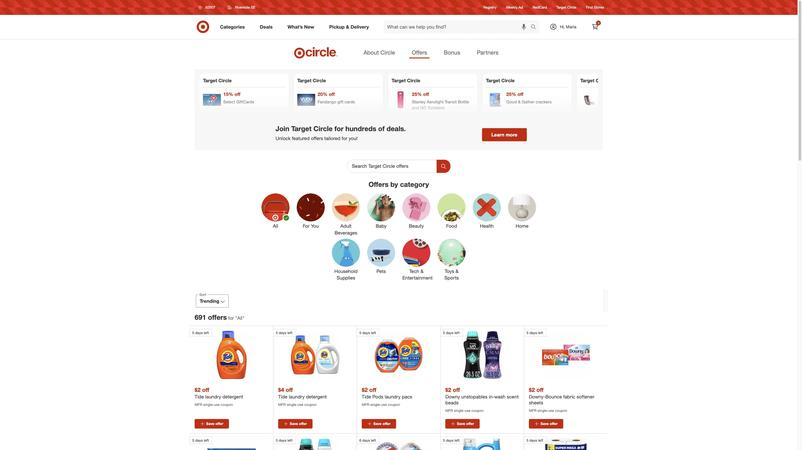 Task type: locate. For each thing, give the bounding box(es) containing it.
1 detergent from the left
[[223, 395, 243, 401]]

&
[[346, 24, 349, 30], [518, 99, 521, 105], [421, 269, 424, 275], [456, 269, 459, 275]]

$2 off tide laundry detergent mfr single-use coupon
[[195, 387, 243, 408]]

4 save from the left
[[457, 422, 465, 427]]

2 tide from the left
[[278, 395, 288, 401]]

coupon inside the $2 off downy-bounce fabric softener sheets mfr single-use coupon
[[555, 409, 568, 414]]

3 save offer from the left
[[374, 422, 391, 427]]

laundry for $4 off
[[289, 395, 305, 401]]

off
[[235, 91, 241, 97], [329, 91, 335, 97], [423, 91, 429, 97], [518, 91, 524, 97], [202, 387, 209, 394], [286, 387, 293, 394], [369, 387, 377, 394], [453, 387, 460, 394], [537, 387, 544, 394]]

use
[[214, 403, 220, 408], [298, 403, 304, 408], [381, 403, 387, 408], [465, 409, 471, 414], [549, 409, 554, 414]]

for you
[[303, 223, 319, 229]]

detergent inside $2 off tide laundry detergent mfr single-use coupon
[[223, 395, 243, 401]]

use inside the $2 off downy-bounce fabric softener sheets mfr single-use coupon
[[549, 409, 554, 414]]

save offer button up '6 days left'
[[362, 420, 396, 430]]

off for $2 off tide pods laundry pacs mfr single-use coupon
[[369, 387, 377, 394]]

coupon inside $4 off tide laundry detergent mfr single-use coupon
[[305, 403, 317, 408]]

hundreds
[[346, 124, 377, 133]]

save for $4 off tide laundry detergent mfr single-use coupon
[[290, 422, 298, 427]]

for right s
[[228, 316, 234, 322]]

left
[[204, 331, 209, 336], [288, 331, 293, 336], [371, 331, 376, 336], [455, 331, 460, 336], [538, 331, 543, 336], [204, 439, 209, 444], [288, 439, 293, 444], [371, 439, 376, 444], [455, 439, 460, 444], [538, 439, 543, 444]]

1 save offer from the left
[[206, 422, 223, 427]]

1 horizontal spatial tide
[[278, 395, 288, 401]]

coupon
[[221, 403, 233, 408], [305, 403, 317, 408], [388, 403, 400, 408], [472, 409, 484, 414], [555, 409, 568, 414]]

$2 inside $2 off tide laundry detergent mfr single-use coupon
[[195, 387, 201, 394]]

use inside the $2 off downy unstopables in-wash scent beads mfr single-use coupon
[[465, 409, 471, 414]]

1 horizontal spatial laundry
[[289, 395, 305, 401]]

se
[[251, 5, 256, 10]]

save down $2 off tide laundry detergent mfr single-use coupon
[[206, 422, 215, 427]]

save offer button for $2 off tide laundry detergent mfr single-use coupon
[[195, 420, 229, 430]]

3 link
[[589, 20, 602, 33]]

2 horizontal spatial laundry
[[385, 395, 401, 401]]

None text field
[[347, 160, 437, 173]]

3 laundry from the left
[[385, 395, 401, 401]]

$2 inside $2 off tide pods laundry pacs mfr single-use coupon
[[362, 387, 368, 394]]

all inside 691 offer s for " all "
[[237, 316, 243, 322]]

& for tech & entertainment
[[421, 269, 424, 275]]

downy-
[[529, 395, 546, 401]]

single- inside the $2 off downy unstopables in-wash scent beads mfr single-use coupon
[[454, 409, 465, 414]]

$2 for downy unstopables in-wash scent beads
[[446, 387, 452, 394]]

off inside 20% off fandango gift cards
[[329, 91, 335, 97]]

what's new
[[288, 24, 314, 30]]

offer down $2 off tide laundry detergent mfr single-use coupon
[[216, 422, 223, 427]]

offer for $2 off tide pods laundry pacs mfr single-use coupon
[[383, 422, 391, 427]]

target circle logo image
[[293, 47, 339, 59]]

target inside join target circle for hundreds of deals. unlock featured offers tailored for you!
[[291, 124, 312, 133]]

25% for 25% off stanley aerolight transit bottle and go tumblers
[[412, 91, 422, 97]]

save for $2 off downy-bounce fabric softener sheets mfr single-use coupon
[[541, 422, 549, 427]]

pods
[[373, 395, 384, 401]]

0 horizontal spatial all
[[237, 316, 243, 322]]

beauty
[[409, 223, 424, 229]]

$2 inside the $2 off downy unstopables in-wash scent beads mfr single-use coupon
[[446, 387, 452, 394]]

categories
[[220, 24, 245, 30]]

1 horizontal spatial all
[[273, 223, 278, 229]]

save down "sheets"
[[541, 422, 549, 427]]

25% inside the 25% off stanley aerolight transit bottle and go tumblers
[[412, 91, 422, 97]]

for up tailored
[[335, 124, 344, 133]]

1 tide from the left
[[195, 395, 204, 401]]

offer for $2 off tide laundry detergent mfr single-use coupon
[[216, 422, 223, 427]]

circle inside join target circle for hundreds of deals. unlock featured offers tailored for you!
[[314, 124, 333, 133]]

off for 25% off good & gather crackers
[[518, 91, 524, 97]]

save for $2 off tide laundry detergent mfr single-use coupon
[[206, 422, 215, 427]]

1 $2 from the left
[[195, 387, 201, 394]]

adult beverages button
[[332, 194, 360, 237]]

tailored
[[325, 136, 341, 142]]

1 horizontal spatial detergent
[[306, 395, 327, 401]]

save offer button
[[195, 420, 229, 430], [278, 420, 313, 430], [362, 420, 396, 430], [446, 420, 480, 430], [529, 420, 564, 430]]

5 save offer button from the left
[[529, 420, 564, 430]]

learn
[[492, 132, 505, 138]]

What can we help you find? suggestions appear below search field
[[384, 20, 532, 33]]

beads
[[446, 401, 459, 407]]

$2 off tide pods laundry pacs mfr single-use coupon
[[362, 387, 412, 408]]

laundry
[[205, 395, 221, 401], [289, 395, 305, 401], [385, 395, 401, 401]]

use inside $4 off tide laundry detergent mfr single-use coupon
[[298, 403, 304, 408]]

mfr
[[195, 403, 202, 408], [278, 403, 286, 408], [362, 403, 370, 408], [446, 409, 453, 414], [529, 409, 537, 414]]

target circle for 15% off select giftcards
[[203, 78, 232, 84]]

save offer down $2 off tide laundry detergent mfr single-use coupon
[[206, 422, 223, 427]]

2 " from the left
[[243, 316, 245, 322]]

off inside the 25% off stanley aerolight transit bottle and go tumblers
[[423, 91, 429, 97]]

off inside the $2 off downy-bounce fabric softener sheets mfr single-use coupon
[[537, 387, 544, 394]]

25% inside 25% off good & gather crackers
[[507, 91, 516, 97]]

$4 off tide laundry detergent mfr single-use coupon
[[278, 387, 327, 408]]

weekly
[[506, 5, 518, 10]]

3 save offer button from the left
[[362, 420, 396, 430]]

laundry inside $4 off tide laundry detergent mfr single-use coupon
[[289, 395, 305, 401]]

off inside $2 off tide laundry detergent mfr single-use coupon
[[202, 387, 209, 394]]

tumblers
[[428, 105, 445, 110]]

& right toys
[[456, 269, 459, 275]]

3 save from the left
[[374, 422, 382, 427]]

5 save offer from the left
[[541, 422, 558, 427]]

laundry inside $2 off tide pods laundry pacs mfr single-use coupon
[[385, 395, 401, 401]]

off inside $2 off tide pods laundry pacs mfr single-use coupon
[[369, 387, 377, 394]]

25% up stanley
[[412, 91, 422, 97]]

maria
[[566, 24, 577, 29]]

tide inside $2 off tide laundry detergent mfr single-use coupon
[[195, 395, 204, 401]]

offers for offers
[[412, 49, 427, 56]]

0 horizontal spatial laundry
[[205, 395, 221, 401]]

& for pickup & delivery
[[346, 24, 349, 30]]

all inside button
[[273, 223, 278, 229]]

offer down the $2 off downy unstopables in-wash scent beads mfr single-use coupon
[[466, 422, 474, 427]]

2 vertical spatial for
[[228, 316, 234, 322]]

single- inside $2 off tide laundry detergent mfr single-use coupon
[[203, 403, 214, 408]]

all
[[273, 223, 278, 229], [237, 316, 243, 322]]

softener
[[577, 395, 595, 401]]

2 $2 from the left
[[362, 387, 368, 394]]

0 horizontal spatial detergent
[[223, 395, 243, 401]]

4 save offer button from the left
[[446, 420, 480, 430]]

toys & sports button
[[438, 239, 466, 282]]

delivery
[[351, 24, 369, 30]]

search button
[[528, 20, 543, 35]]

tide for $2 off tide pods laundry pacs mfr single-use coupon
[[362, 395, 371, 401]]

use inside $2 off tide pods laundry pacs mfr single-use coupon
[[381, 403, 387, 408]]

tide inside $4 off tide laundry detergent mfr single-use coupon
[[278, 395, 288, 401]]

5 save from the left
[[541, 422, 549, 427]]

5
[[192, 331, 194, 336], [276, 331, 278, 336], [360, 331, 362, 336], [443, 331, 445, 336], [527, 331, 529, 336], [192, 439, 194, 444], [276, 439, 278, 444], [443, 439, 445, 444], [527, 439, 529, 444]]

1 save offer button from the left
[[195, 420, 229, 430]]

deals
[[260, 24, 273, 30]]

off inside 25% off good & gather crackers
[[518, 91, 524, 97]]

0 vertical spatial for
[[335, 124, 344, 133]]

detergent for $4 off
[[306, 395, 327, 401]]

save down $4 off tide laundry detergent mfr single-use coupon
[[290, 422, 298, 427]]

join target circle for hundreds of deals. unlock featured offers tailored for you!
[[276, 124, 406, 142]]

tide for $2 off tide laundry detergent mfr single-use coupon
[[195, 395, 204, 401]]

unstopables
[[462, 395, 488, 401]]

sports
[[445, 276, 459, 281]]

go
[[420, 105, 427, 110]]

for inside 691 offer s for " all "
[[228, 316, 234, 322]]

fabric
[[564, 395, 576, 401]]

1 horizontal spatial 25%
[[507, 91, 516, 97]]

off for 15% off select giftcards
[[235, 91, 241, 97]]

0 vertical spatial all
[[273, 223, 278, 229]]

2 save offer from the left
[[290, 422, 307, 427]]

$2 inside the $2 off downy-bounce fabric softener sheets mfr single-use coupon
[[529, 387, 535, 394]]

mfr inside the $2 off downy unstopables in-wash scent beads mfr single-use coupon
[[446, 409, 453, 414]]

laundry inside $2 off tide laundry detergent mfr single-use coupon
[[205, 395, 221, 401]]

offer
[[208, 314, 223, 322], [216, 422, 223, 427], [299, 422, 307, 427], [383, 422, 391, 427], [466, 422, 474, 427], [550, 422, 558, 427]]

detergent inside $4 off tide laundry detergent mfr single-use coupon
[[306, 395, 327, 401]]

off inside the $2 off downy unstopables in-wash scent beads mfr single-use coupon
[[453, 387, 460, 394]]

days inside button
[[363, 439, 370, 444]]

0 horizontal spatial 25%
[[412, 91, 422, 97]]

pacs
[[402, 395, 412, 401]]

save offer up 6 days left button
[[374, 422, 391, 427]]

save offer button down $4 off tide laundry detergent mfr single-use coupon
[[278, 420, 313, 430]]

all button
[[262, 194, 290, 237]]

2 25% from the left
[[507, 91, 516, 97]]

learn more button
[[482, 129, 527, 142]]

1 vertical spatial offers
[[369, 180, 389, 189]]

& right good
[[518, 99, 521, 105]]

offer down the $2 off downy-bounce fabric softener sheets mfr single-use coupon
[[550, 422, 558, 427]]

days
[[195, 331, 203, 336], [279, 331, 287, 336], [363, 331, 370, 336], [446, 331, 454, 336], [530, 331, 537, 336], [195, 439, 203, 444], [279, 439, 287, 444], [363, 439, 370, 444], [446, 439, 454, 444], [530, 439, 537, 444]]

tide inside $2 off tide pods laundry pacs mfr single-use coupon
[[362, 395, 371, 401]]

save offer button down beads
[[446, 420, 480, 430]]

1 horizontal spatial "
[[243, 316, 245, 322]]

single- inside the $2 off downy-bounce fabric softener sheets mfr single-use coupon
[[538, 409, 549, 414]]

4 $2 from the left
[[529, 387, 535, 394]]

off inside 15% off select giftcards
[[235, 91, 241, 97]]

offer down $4 off tide laundry detergent mfr single-use coupon
[[299, 422, 307, 427]]

1 laundry from the left
[[205, 395, 221, 401]]

1 25% from the left
[[412, 91, 422, 97]]

single- inside $4 off tide laundry detergent mfr single-use coupon
[[287, 403, 298, 408]]

toys & sports
[[445, 269, 459, 281]]

redcard
[[533, 5, 547, 10]]

adult
[[341, 223, 352, 229]]

off inside $4 off tide laundry detergent mfr single-use coupon
[[286, 387, 293, 394]]

5 days left
[[192, 331, 209, 336], [276, 331, 293, 336], [360, 331, 376, 336], [443, 331, 460, 336], [527, 331, 543, 336], [192, 439, 209, 444], [276, 439, 293, 444], [443, 439, 460, 444], [527, 439, 543, 444]]

beverages
[[335, 230, 357, 236]]

92507 button
[[195, 2, 222, 13]]

select
[[223, 99, 235, 105]]

25% up good
[[507, 91, 516, 97]]

save up '6 days left'
[[374, 422, 382, 427]]

for left you!
[[342, 136, 348, 142]]

0 horizontal spatial "
[[235, 316, 237, 322]]

1 horizontal spatial offers
[[412, 49, 427, 56]]

scent
[[507, 395, 519, 401]]

& right pickup
[[346, 24, 349, 30]]

new
[[304, 24, 314, 30]]

save offer for $2 off tide laundry detergent mfr single-use coupon
[[206, 422, 223, 427]]

0 horizontal spatial tide
[[195, 395, 204, 401]]

1 vertical spatial all
[[237, 316, 243, 322]]

& right tech
[[421, 269, 424, 275]]

2 laundry from the left
[[289, 395, 305, 401]]

good
[[507, 99, 517, 105]]

target circle
[[557, 5, 577, 10], [203, 78, 232, 84], [297, 78, 326, 84], [392, 78, 421, 84], [486, 78, 515, 84], [581, 78, 609, 84]]

20%
[[318, 91, 328, 97]]

& inside tech & entertainment
[[421, 269, 424, 275]]

2 detergent from the left
[[306, 395, 327, 401]]

save down beads
[[457, 422, 465, 427]]

for you button
[[297, 194, 325, 237]]

save offer down beads
[[457, 422, 474, 427]]

5 days left button
[[190, 330, 256, 380], [273, 330, 339, 380], [357, 330, 423, 380], [441, 330, 507, 380], [524, 330, 590, 380], [190, 438, 256, 451], [273, 438, 339, 451], [441, 438, 507, 451], [524, 438, 590, 451]]

0 horizontal spatial offers
[[369, 180, 389, 189]]

offers
[[311, 136, 323, 142]]

save offer button down $2 off tide laundry detergent mfr single-use coupon
[[195, 420, 229, 430]]

2 horizontal spatial tide
[[362, 395, 371, 401]]

save offer down $4 off tide laundry detergent mfr single-use coupon
[[290, 422, 307, 427]]

3 tide from the left
[[362, 395, 371, 401]]

1 save from the left
[[206, 422, 215, 427]]

save offer down "sheets"
[[541, 422, 558, 427]]

offer for $4 off tide laundry detergent mfr single-use coupon
[[299, 422, 307, 427]]

save offer button down "sheets"
[[529, 420, 564, 430]]

2 save offer button from the left
[[278, 420, 313, 430]]

offer up 6 days left button
[[383, 422, 391, 427]]

pickup & delivery link
[[324, 20, 377, 33]]

$2 off downy-bounce fabric softener sheets mfr single-use coupon
[[529, 387, 595, 414]]

off for $4 off tide laundry detergent mfr single-use coupon
[[286, 387, 293, 394]]

2 save from the left
[[290, 422, 298, 427]]

3 $2 from the left
[[446, 387, 452, 394]]

$4
[[278, 387, 284, 394]]

"
[[235, 316, 237, 322], [243, 316, 245, 322]]

save offer button for $2 off tide pods laundry pacs mfr single-use coupon
[[362, 420, 396, 430]]

4 save offer from the left
[[457, 422, 474, 427]]

save for $2 off downy unstopables in-wash scent beads mfr single-use coupon
[[457, 422, 465, 427]]

single- inside $2 off tide pods laundry pacs mfr single-use coupon
[[371, 403, 381, 408]]

single-
[[203, 403, 214, 408], [287, 403, 298, 408], [371, 403, 381, 408], [454, 409, 465, 414], [538, 409, 549, 414]]

featured
[[292, 136, 310, 142]]

0 vertical spatial offers
[[412, 49, 427, 56]]

6 days left
[[360, 439, 376, 444]]

& inside toys & sports
[[456, 269, 459, 275]]

offers link
[[410, 47, 430, 59]]



Task type: describe. For each thing, give the bounding box(es) containing it.
691 offer s for " all "
[[195, 314, 245, 322]]

target circle for 20% off fandango gift cards
[[297, 78, 326, 84]]

registry link
[[484, 5, 497, 10]]

3
[[598, 21, 600, 25]]

of
[[378, 124, 385, 133]]

coupon inside the $2 off downy unstopables in-wash scent beads mfr single-use coupon
[[472, 409, 484, 414]]

trending
[[200, 299, 219, 305]]

by
[[391, 180, 398, 189]]

save offer for $2 off downy-bounce fabric softener sheets mfr single-use coupon
[[541, 422, 558, 427]]

sheets
[[529, 401, 543, 407]]

more
[[506, 132, 518, 138]]

tech & entertainment
[[403, 269, 433, 281]]

health button
[[473, 194, 501, 237]]

what's new link
[[283, 20, 322, 33]]

off for $2 off downy-bounce fabric softener sheets mfr single-use coupon
[[537, 387, 544, 394]]

registry
[[484, 5, 497, 10]]

$2 off downy unstopables in-wash scent beads mfr single-use coupon
[[446, 387, 519, 414]]

& inside 25% off good & gather crackers
[[518, 99, 521, 105]]

mfr inside the $2 off downy-bounce fabric softener sheets mfr single-use coupon
[[529, 409, 537, 414]]

coupon inside $2 off tide laundry detergent mfr single-use coupon
[[221, 403, 233, 408]]

15% off select giftcards
[[223, 91, 254, 105]]

off for 25% off stanley aerolight transit bottle and go tumblers
[[423, 91, 429, 97]]

adult beverages
[[335, 223, 357, 236]]

pickup
[[329, 24, 345, 30]]

mfr inside $4 off tide laundry detergent mfr single-use coupon
[[278, 403, 286, 408]]

save offer for $4 off tide laundry detergent mfr single-use coupon
[[290, 422, 307, 427]]

food
[[446, 223, 457, 229]]

$2 for tide pods laundry pacs
[[362, 387, 368, 394]]

target circle for 25% off stanley aerolight transit bottle and go tumblers
[[392, 78, 421, 84]]

save offer for $2 off tide pods laundry pacs mfr single-use coupon
[[374, 422, 391, 427]]

partners link
[[475, 47, 501, 59]]

beauty button
[[403, 194, 431, 237]]

weekly ad link
[[506, 5, 523, 10]]

laundry for $2 off
[[205, 395, 221, 401]]

baby
[[376, 223, 387, 229]]

what's
[[288, 24, 303, 30]]

bonus link
[[442, 47, 463, 59]]

save offer button for $4 off tide laundry detergent mfr single-use coupon
[[278, 420, 313, 430]]

deals link
[[255, 20, 280, 33]]

find stores link
[[586, 5, 605, 10]]

about circle link
[[361, 47, 398, 59]]

pickup & delivery
[[329, 24, 369, 30]]

s
[[223, 314, 227, 322]]

offers by category
[[369, 180, 429, 189]]

691
[[195, 314, 206, 322]]

bonus
[[444, 49, 460, 56]]

save for $2 off tide pods laundry pacs mfr single-use coupon
[[374, 422, 382, 427]]

home button
[[508, 194, 536, 237]]

tech
[[409, 269, 419, 275]]

household supplies button
[[332, 239, 360, 282]]

redcard link
[[533, 5, 547, 10]]

unlock
[[276, 136, 291, 142]]

partners
[[477, 49, 499, 56]]

category
[[400, 180, 429, 189]]

you!
[[349, 136, 358, 142]]

you
[[311, 223, 319, 229]]

save offer button for $2 off downy unstopables in-wash scent beads mfr single-use coupon
[[446, 420, 480, 430]]

$2 for tide laundry detergent
[[195, 387, 201, 394]]

off for 20% off fandango gift cards
[[329, 91, 335, 97]]

offer for $2 off downy unstopables in-wash scent beads mfr single-use coupon
[[466, 422, 474, 427]]

join
[[276, 124, 290, 133]]

search
[[528, 24, 543, 30]]

save offer button for $2 off downy-bounce fabric softener sheets mfr single-use coupon
[[529, 420, 564, 430]]

off for $2 off tide laundry detergent mfr single-use coupon
[[202, 387, 209, 394]]

riverside se
[[235, 5, 256, 10]]

pets button
[[367, 239, 395, 282]]

for
[[303, 223, 310, 229]]

use inside $2 off tide laundry detergent mfr single-use coupon
[[214, 403, 220, 408]]

target circle for 25% off good & gather crackers
[[486, 78, 515, 84]]

tide for $4 off tide laundry detergent mfr single-use coupon
[[278, 395, 288, 401]]

20% off fandango gift cards
[[318, 91, 355, 105]]

left inside button
[[371, 439, 376, 444]]

mfr inside $2 off tide pods laundry pacs mfr single-use coupon
[[362, 403, 370, 408]]

find stores
[[586, 5, 605, 10]]

1 vertical spatial for
[[342, 136, 348, 142]]

coupon inside $2 off tide pods laundry pacs mfr single-use coupon
[[388, 403, 400, 408]]

stanley
[[412, 99, 426, 105]]

weekly ad
[[506, 5, 523, 10]]

aerolight
[[427, 99, 444, 105]]

gift
[[338, 99, 344, 105]]

for for hundreds
[[335, 124, 344, 133]]

mfr inside $2 off tide laundry detergent mfr single-use coupon
[[195, 403, 202, 408]]

riverside
[[235, 5, 250, 10]]

cards
[[345, 99, 355, 105]]

gather
[[522, 99, 535, 105]]

target circle link
[[557, 5, 577, 10]]

supplies
[[337, 276, 355, 281]]

crackers
[[536, 99, 552, 105]]

in-
[[489, 395, 495, 401]]

for for "
[[228, 316, 234, 322]]

about
[[364, 49, 379, 56]]

household supplies
[[335, 269, 358, 281]]

learn more
[[492, 132, 518, 138]]

pets
[[377, 269, 386, 275]]

trending button
[[196, 295, 229, 308]]

offer for $2 off downy-bounce fabric softener sheets mfr single-use coupon
[[550, 422, 558, 427]]

baby button
[[367, 194, 395, 237]]

save offer for $2 off downy unstopables in-wash scent beads mfr single-use coupon
[[457, 422, 474, 427]]

tech & entertainment button
[[403, 239, 433, 282]]

entertainment
[[403, 276, 433, 281]]

ad
[[519, 5, 523, 10]]

offers for offers by category
[[369, 180, 389, 189]]

$2 for downy-bounce fabric softener sheets
[[529, 387, 535, 394]]

categories link
[[215, 20, 252, 33]]

about circle
[[364, 49, 395, 56]]

detergent for $2 off
[[223, 395, 243, 401]]

6 days left button
[[357, 438, 423, 451]]

off for $2 off downy unstopables in-wash scent beads mfr single-use coupon
[[453, 387, 460, 394]]

offer right 691 at the bottom of page
[[208, 314, 223, 322]]

transit
[[445, 99, 457, 105]]

and
[[412, 105, 419, 110]]

downy
[[446, 395, 460, 401]]

1 " from the left
[[235, 316, 237, 322]]

& for toys & sports
[[456, 269, 459, 275]]

25% for 25% off good & gather crackers
[[507, 91, 516, 97]]



Task type: vqa. For each thing, say whether or not it's contained in the screenshot.
all button
yes



